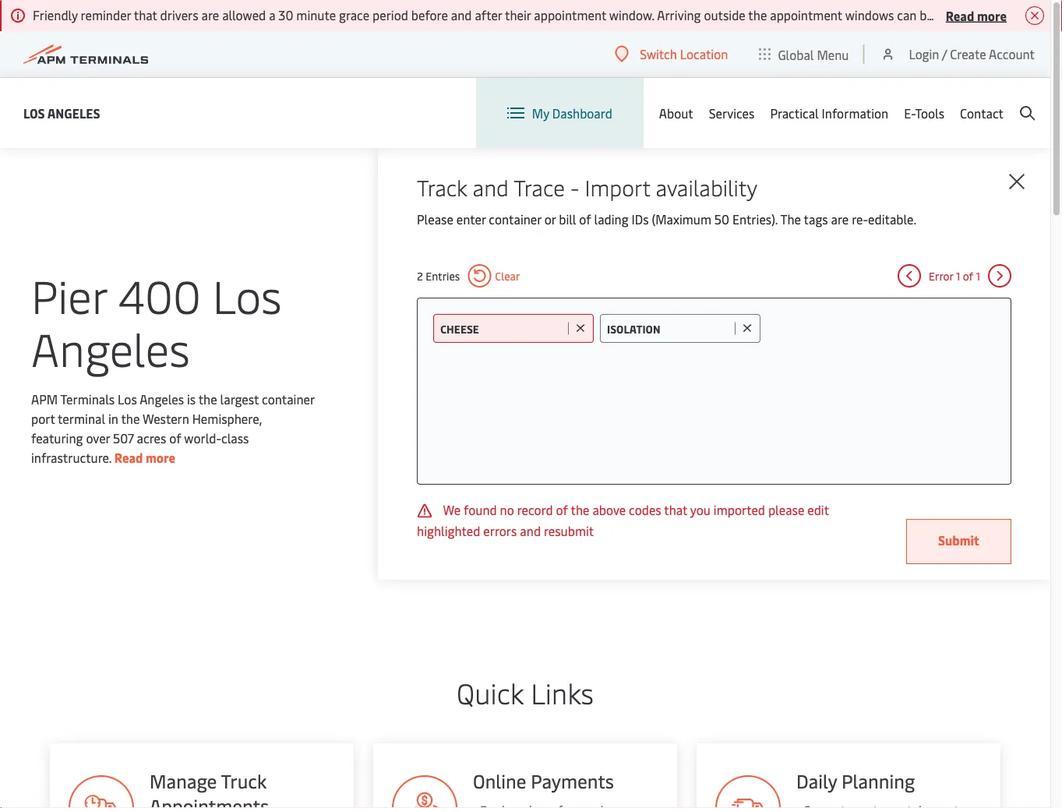 Task type: describe. For each thing, give the bounding box(es) containing it.
western
[[143, 410, 189, 427]]

services
[[709, 105, 755, 121]]

angeles for terminals
[[140, 391, 184, 408]]

menu
[[817, 46, 849, 63]]

los for pier 400 los angeles
[[213, 264, 282, 325]]

error
[[929, 269, 954, 283]]

2 entries
[[417, 269, 460, 283]]

we found no record of the above codes that you imported please edit highlighted errors and resubmit
[[417, 502, 829, 539]]

read for read more link at left
[[114, 449, 143, 466]]

manage truck appointments
[[150, 768, 269, 808]]

lading
[[594, 211, 629, 228]]

online payments
[[473, 768, 614, 794]]

infrastructure.
[[31, 449, 112, 466]]

angeles inside "link"
[[47, 104, 100, 121]]

resubmit
[[544, 522, 594, 539]]

1 entered id text field from the left
[[440, 321, 564, 336]]

create
[[950, 46, 987, 62]]

is
[[187, 391, 196, 408]]

over
[[86, 430, 110, 447]]

edit
[[808, 502, 829, 518]]

or
[[545, 211, 556, 228]]

my dashboard
[[532, 105, 613, 121]]

la secondary image
[[29, 397, 302, 631]]

my
[[532, 105, 549, 121]]

view previous error image
[[898, 264, 921, 288]]

tags
[[804, 211, 828, 228]]

e-tools button
[[904, 78, 945, 148]]

global
[[778, 46, 814, 63]]

global menu
[[778, 46, 849, 63]]

manager truck appointments - 53 image
[[69, 776, 134, 808]]

switch
[[640, 46, 677, 62]]

the for highlighted
[[571, 502, 590, 518]]

of inside apm terminals los angeles is the largest container port terminal in the western hemisphere, featuring over 507 acres of world-class infrastructure.
[[169, 430, 181, 447]]

e-tools
[[904, 105, 945, 121]]

submit
[[939, 532, 980, 549]]

clear button
[[468, 264, 520, 288]]

port
[[31, 410, 55, 427]]

planning
[[842, 768, 915, 794]]

editable.
[[868, 211, 917, 228]]

los for apm terminals los angeles is the largest container port terminal in the western hemisphere, featuring over 507 acres of world-class infrastructure.
[[118, 391, 137, 408]]

switch location
[[640, 46, 728, 62]]

enter
[[457, 211, 486, 228]]

about button
[[659, 78, 694, 148]]

login / create account
[[909, 46, 1035, 62]]

login / create account link
[[880, 31, 1035, 77]]

daily planning link
[[697, 744, 1001, 808]]

practical
[[770, 105, 819, 121]]

highlighted
[[417, 522, 480, 539]]

switch location button
[[615, 45, 728, 63]]

entries).
[[733, 211, 778, 228]]

that
[[664, 502, 688, 518]]

online
[[473, 768, 526, 794]]

-
[[571, 172, 580, 202]]

daily planning
[[797, 768, 915, 794]]

above
[[593, 502, 626, 518]]

/
[[942, 46, 947, 62]]

codes
[[629, 502, 662, 518]]

practical information button
[[770, 78, 889, 148]]

container inside apm terminals los angeles is the largest container port terminal in the western hemisphere, featuring over 507 acres of world-class infrastructure.
[[262, 391, 315, 408]]

errors
[[484, 522, 517, 539]]

read more button
[[946, 5, 1007, 25]]

50
[[715, 211, 730, 228]]

orange club loyalty program - 56 image
[[716, 776, 781, 808]]

quick
[[457, 674, 524, 712]]

featuring
[[31, 430, 83, 447]]

0 horizontal spatial the
[[121, 410, 140, 427]]

of inside we found no record of the above codes that you imported please edit highlighted errors and resubmit
[[556, 502, 568, 518]]

payments
[[531, 768, 614, 794]]

quick links
[[457, 674, 594, 712]]

los angeles
[[23, 104, 100, 121]]

location
[[680, 46, 728, 62]]

please enter container or bill of lading ids (maximum 50 entries). the tags are re-editable.
[[417, 211, 917, 228]]

truck
[[221, 768, 267, 794]]

services button
[[709, 78, 755, 148]]

of right error
[[963, 269, 974, 283]]

submit button
[[907, 519, 1012, 564]]

global menu button
[[744, 31, 865, 78]]

read for read more button
[[946, 7, 975, 24]]

bill
[[559, 211, 576, 228]]



Task type: vqa. For each thing, say whether or not it's contained in the screenshot.
Codes
yes



Task type: locate. For each thing, give the bounding box(es) containing it.
and down 'record'
[[520, 522, 541, 539]]

contact button
[[960, 78, 1004, 148]]

hemisphere,
[[192, 410, 262, 427]]

0 vertical spatial read more
[[946, 7, 1007, 24]]

1 right error
[[956, 269, 961, 283]]

trace
[[514, 172, 565, 202]]

entries
[[426, 269, 460, 283]]

container left or
[[489, 211, 542, 228]]

the up resubmit at bottom
[[571, 502, 590, 518]]

1 horizontal spatial more
[[977, 7, 1007, 24]]

0 horizontal spatial more
[[146, 449, 175, 466]]

track and trace - import availability
[[417, 172, 758, 202]]

imported
[[714, 502, 766, 518]]

read more up login / create account
[[946, 7, 1007, 24]]

you
[[690, 502, 711, 518]]

1 vertical spatial read more
[[114, 449, 175, 466]]

1 1 from the left
[[956, 269, 961, 283]]

los inside the pier 400 los angeles
[[213, 264, 282, 325]]

pier 400 los angeles
[[31, 264, 282, 378]]

of
[[579, 211, 591, 228], [963, 269, 974, 283], [169, 430, 181, 447], [556, 502, 568, 518]]

2 horizontal spatial the
[[571, 502, 590, 518]]

clear
[[495, 269, 520, 283]]

view next error image
[[988, 264, 1012, 288]]

los
[[23, 104, 45, 121], [213, 264, 282, 325], [118, 391, 137, 408]]

2 1 from the left
[[976, 269, 981, 283]]

daily
[[797, 768, 837, 794]]

class
[[221, 430, 249, 447]]

about
[[659, 105, 694, 121]]

more inside read more button
[[977, 7, 1007, 24]]

account
[[989, 46, 1035, 62]]

0 vertical spatial angeles
[[47, 104, 100, 121]]

1 horizontal spatial 1
[[976, 269, 981, 283]]

0 vertical spatial los
[[23, 104, 45, 121]]

the
[[781, 211, 801, 228]]

we
[[443, 502, 461, 518]]

2 vertical spatial los
[[118, 391, 137, 408]]

los angeles link
[[23, 103, 100, 123]]

ids
[[632, 211, 649, 228]]

0 horizontal spatial and
[[473, 172, 509, 202]]

terminals
[[60, 391, 115, 408]]

track
[[417, 172, 467, 202]]

angeles inside the pier 400 los angeles
[[31, 317, 190, 378]]

(maximum
[[652, 211, 712, 228]]

the
[[199, 391, 217, 408], [121, 410, 140, 427], [571, 502, 590, 518]]

more down acres
[[146, 449, 175, 466]]

apm terminals los angeles is the largest container port terminal in the western hemisphere, featuring over 507 acres of world-class infrastructure.
[[31, 391, 315, 466]]

read more down acres
[[114, 449, 175, 466]]

Entered ID text field
[[440, 321, 564, 336], [607, 321, 731, 336]]

container right largest
[[262, 391, 315, 408]]

1 vertical spatial los
[[213, 264, 282, 325]]

e-
[[904, 105, 915, 121]]

the inside we found no record of the above codes that you imported please edit highlighted errors and resubmit
[[571, 502, 590, 518]]

1 horizontal spatial and
[[520, 522, 541, 539]]

2 vertical spatial the
[[571, 502, 590, 518]]

read up the login / create account link
[[946, 7, 975, 24]]

1 left view next error image
[[976, 269, 981, 283]]

appointments
[[150, 793, 269, 808]]

507
[[113, 430, 134, 447]]

read more for read more link at left
[[114, 449, 175, 466]]

the right is
[[199, 391, 217, 408]]

links
[[531, 674, 594, 712]]

0 horizontal spatial los
[[23, 104, 45, 121]]

2 horizontal spatial los
[[213, 264, 282, 325]]

record
[[517, 502, 553, 518]]

0 horizontal spatial read more
[[114, 449, 175, 466]]

online payments link
[[373, 744, 677, 808]]

close alert image
[[1026, 6, 1045, 25]]

2 vertical spatial angeles
[[140, 391, 184, 408]]

acres
[[137, 430, 166, 447]]

1 horizontal spatial the
[[199, 391, 217, 408]]

please
[[769, 502, 805, 518]]

1 horizontal spatial los
[[118, 391, 137, 408]]

re-
[[852, 211, 868, 228]]

no
[[500, 502, 514, 518]]

the right "in" at the left of the page
[[121, 410, 140, 427]]

of up resubmit at bottom
[[556, 502, 568, 518]]

contact
[[960, 105, 1004, 121]]

import
[[585, 172, 650, 202]]

pier
[[31, 264, 107, 325]]

0 horizontal spatial 1
[[956, 269, 961, 283]]

read more link
[[114, 449, 175, 466]]

please
[[417, 211, 454, 228]]

angeles inside apm terminals los angeles is the largest container port terminal in the western hemisphere, featuring over 507 acres of world-class infrastructure.
[[140, 391, 184, 408]]

information
[[822, 105, 889, 121]]

read more
[[946, 7, 1007, 24], [114, 449, 175, 466]]

read inside read more button
[[946, 7, 975, 24]]

los inside apm terminals los angeles is the largest container port terminal in the western hemisphere, featuring over 507 acres of world-class infrastructure.
[[118, 391, 137, 408]]

manage truck appointments link
[[50, 744, 354, 808]]

more
[[977, 7, 1007, 24], [146, 449, 175, 466]]

angeles for 400
[[31, 317, 190, 378]]

1 horizontal spatial entered id text field
[[607, 321, 731, 336]]

0 horizontal spatial read
[[114, 449, 143, 466]]

are
[[831, 211, 849, 228]]

0 vertical spatial and
[[473, 172, 509, 202]]

more left close alert image on the top right of page
[[977, 7, 1007, 24]]

1 vertical spatial the
[[121, 410, 140, 427]]

practical information
[[770, 105, 889, 121]]

1 horizontal spatial read
[[946, 7, 975, 24]]

of right the bill at the top
[[579, 211, 591, 228]]

tools
[[915, 105, 945, 121]]

found
[[464, 502, 497, 518]]

los inside "link"
[[23, 104, 45, 121]]

in
[[108, 410, 118, 427]]

manage
[[150, 768, 217, 794]]

login
[[909, 46, 940, 62]]

1 vertical spatial container
[[262, 391, 315, 408]]

0 horizontal spatial container
[[262, 391, 315, 408]]

more for read more button
[[977, 7, 1007, 24]]

1 vertical spatial angeles
[[31, 317, 190, 378]]

my dashboard button
[[507, 78, 613, 148]]

the for hemisphere,
[[199, 391, 217, 408]]

0 vertical spatial container
[[489, 211, 542, 228]]

0 vertical spatial the
[[199, 391, 217, 408]]

apm
[[31, 391, 58, 408]]

read down the 507
[[114, 449, 143, 466]]

1 vertical spatial more
[[146, 449, 175, 466]]

1 horizontal spatial read more
[[946, 7, 1007, 24]]

of down western
[[169, 430, 181, 447]]

world-
[[184, 430, 221, 447]]

and up the enter
[[473, 172, 509, 202]]

1
[[956, 269, 961, 283], [976, 269, 981, 283]]

1 horizontal spatial container
[[489, 211, 542, 228]]

0 vertical spatial more
[[977, 7, 1007, 24]]

2 entered id text field from the left
[[607, 321, 731, 336]]

tariffs - 131 image
[[392, 776, 458, 808]]

dashboard
[[553, 105, 613, 121]]

read more for read more button
[[946, 7, 1007, 24]]

1 vertical spatial read
[[114, 449, 143, 466]]

1 vertical spatial and
[[520, 522, 541, 539]]

read
[[946, 7, 975, 24], [114, 449, 143, 466]]

0 vertical spatial read
[[946, 7, 975, 24]]

more for read more link at left
[[146, 449, 175, 466]]

terminal
[[58, 410, 105, 427]]

largest
[[220, 391, 259, 408]]

and inside we found no record of the above codes that you imported please edit highlighted errors and resubmit
[[520, 522, 541, 539]]

availability
[[656, 172, 758, 202]]

0 horizontal spatial entered id text field
[[440, 321, 564, 336]]



